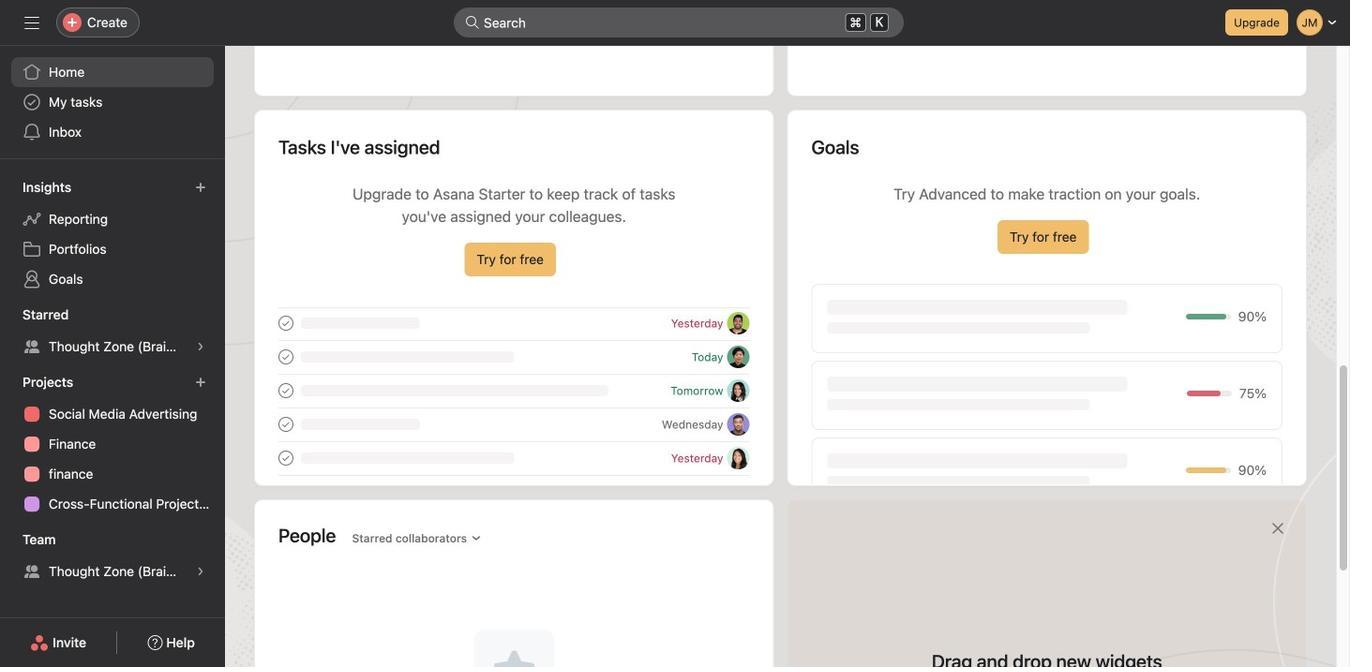Task type: describe. For each thing, give the bounding box(es) containing it.
dismiss image
[[1271, 522, 1286, 537]]

new project or portfolio image
[[195, 377, 206, 388]]

see details, thought zone (brainstorm space) image
[[195, 567, 206, 578]]

Search tasks, projects, and more text field
[[454, 8, 904, 38]]

starred element
[[0, 298, 225, 366]]

prominent image
[[465, 15, 480, 30]]



Task type: vqa. For each thing, say whether or not it's contained in the screenshot.
Insights element
yes



Task type: locate. For each thing, give the bounding box(es) containing it.
insights element
[[0, 171, 225, 298]]

hide sidebar image
[[24, 15, 39, 30]]

new insights image
[[195, 182, 206, 193]]

projects element
[[0, 366, 225, 523]]

see details, thought zone (brainstorm space) image
[[195, 341, 206, 353]]

teams element
[[0, 523, 225, 591]]

None field
[[454, 8, 904, 38]]

global element
[[0, 46, 225, 159]]



